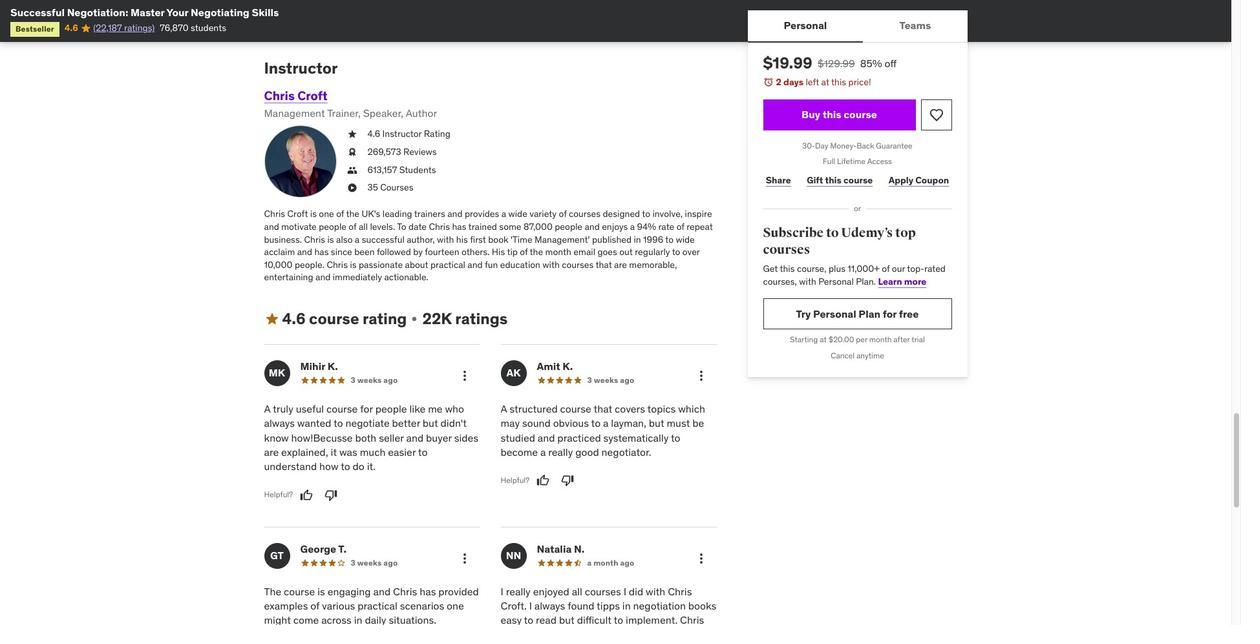 Task type: describe. For each thing, give the bounding box(es) containing it.
ago for mihir k.
[[384, 375, 398, 385]]

2 horizontal spatial has
[[452, 221, 466, 233]]

a right become
[[540, 446, 546, 459]]

people inside a truly useful course for people like me who always wanted to negotiate better but didn't know how!
[[375, 403, 407, 416]]

weeks for amit k.
[[594, 375, 618, 385]]

followed
[[377, 246, 411, 258]]

course inside button
[[844, 108, 877, 121]]

learn more
[[878, 276, 927, 288]]

with down management'
[[543, 259, 560, 271]]

2 vertical spatial personal
[[813, 308, 857, 321]]

gift this course link
[[804, 168, 876, 193]]

a for a structured course that covers topics which may sound obvious to a layman, but must be studied and practiced systematically to become a really good negotiator.
[[501, 403, 507, 416]]

variety
[[530, 208, 557, 220]]

to right easier
[[418, 446, 428, 459]]

and right trainers
[[448, 208, 463, 220]]

cancel
[[831, 351, 855, 361]]

plan.
[[856, 276, 876, 288]]

various
[[322, 600, 355, 613]]

sound
[[522, 417, 551, 430]]

topics
[[648, 403, 676, 416]]

skills
[[252, 6, 279, 19]]

1 vertical spatial the
[[530, 246, 543, 258]]

personal button
[[748, 10, 863, 41]]

chris inside the course is engaging and chris has provided examples of various practical scenarios one might come across in daily situations.
[[393, 586, 417, 598]]

chris croft management trainer, speaker, author
[[264, 88, 437, 120]]

course inside the course is engaging and chris has provided examples of various practical scenarios one might come across in daily situations.
[[284, 586, 315, 598]]

mihir
[[300, 360, 325, 373]]

days
[[784, 76, 804, 88]]

with inside get this course, plus 11,000+ of our top-rated courses, with personal plan.
[[799, 276, 816, 288]]

apply coupon button
[[886, 168, 952, 193]]

his
[[456, 234, 468, 245]]

croft for chris croft management trainer, speaker, author
[[297, 88, 328, 104]]

fun
[[485, 259, 498, 271]]

2
[[776, 76, 782, 88]]

easier
[[388, 446, 416, 459]]

croft.
[[501, 600, 527, 613]]

subscribe to udemy's top courses
[[763, 225, 916, 258]]

to down 'tipps'
[[614, 615, 623, 626]]

this for get
[[780, 263, 795, 275]]

designed
[[603, 208, 640, 220]]

(22,187 ratings)
[[93, 22, 155, 34]]

is inside the course is engaging and chris has provided examples of various practical scenarios one might come across in daily situations.
[[318, 586, 325, 598]]

buy
[[802, 108, 821, 121]]

0 horizontal spatial has
[[314, 246, 329, 258]]

this for buy
[[823, 108, 842, 121]]

a for a truly useful course for people like me who always wanted to negotiate better but didn't know how!
[[264, 403, 271, 416]]

croft for chris croft is one of the uk's leading trainers and provides a wide variety of courses designed to involve, inspire and motivate people of all levels. to date chris has trained some 87,000 people and enjoys a 94% rate of repeat business. chris is also a successful author, with his first book 'time management' published in 1996 to wide acclaim and has since been followed by fourteen others. his tip of the month email goes out regularly to over 10,000 people. chris is passionate about practical and fun education with courses that are memorable, entertaining and immediately actionable.
[[287, 208, 308, 220]]

but inside a structured course that covers topics which may sound obvious to a layman, but must be studied and practiced systematically to become a really good negotiator.
[[649, 417, 664, 430]]

memorable,
[[629, 259, 677, 271]]

and down people.
[[315, 272, 331, 283]]

might
[[264, 615, 291, 626]]

his
[[492, 246, 505, 258]]

by
[[413, 246, 423, 258]]

provided
[[439, 586, 479, 598]]

some
[[499, 221, 521, 233]]

4.6 for 4.6 instructor rating
[[368, 128, 380, 140]]

to inside a truly useful course for people like me who always wanted to negotiate better but didn't know how!
[[334, 417, 343, 430]]

management
[[264, 107, 325, 120]]

3 for mihir k.
[[351, 375, 356, 385]]

off
[[885, 57, 897, 70]]

coupon
[[916, 174, 949, 186]]

wanted
[[297, 417, 331, 430]]

chris down since
[[327, 259, 348, 271]]

the
[[264, 586, 281, 598]]

students
[[191, 22, 226, 34]]

1 horizontal spatial for
[[883, 308, 897, 321]]

a truly useful course for people like me who always wanted to negotiate better but didn't know how!
[[264, 403, 467, 445]]

nn
[[506, 550, 521, 563]]

and left enjoys on the top of the page
[[585, 221, 600, 233]]

to down rate
[[665, 234, 674, 245]]

and down others.
[[468, 259, 483, 271]]

one inside chris croft is one of the uk's leading trainers and provides a wide variety of courses designed to involve, inspire and motivate people of all levels. to date chris has trained some 87,000 people and enjoys a 94% rate of repeat business. chris is also a successful author, with his first book 'time management' published in 1996 to wide acclaim and has since been followed by fourteen others. his tip of the month email goes out regularly to over 10,000 people. chris is passionate about practical and fun education with courses that are memorable, entertaining and immediately actionable.
[[319, 208, 334, 220]]

about
[[405, 259, 428, 271]]

to left do
[[341, 461, 350, 473]]

becusse
[[313, 432, 353, 445]]

a up found
[[587, 558, 592, 568]]

master
[[131, 6, 165, 19]]

apply coupon
[[889, 174, 949, 186]]

guarantee
[[876, 141, 913, 150]]

come
[[293, 615, 319, 626]]

is up immediately
[[350, 259, 357, 271]]

courses,
[[763, 276, 797, 288]]

month inside chris croft is one of the uk's leading trainers and provides a wide variety of courses designed to involve, inspire and motivate people of all levels. to date chris has trained some 87,000 people and enjoys a 94% rate of repeat business. chris is also a successful author, with his first book 'time management' published in 1996 to wide acclaim and has since been followed by fourteen others. his tip of the month email goes out regularly to over 10,000 people. chris is passionate about practical and fun education with courses that are memorable, entertaining and immediately actionable.
[[545, 246, 572, 258]]

business.
[[264, 234, 302, 245]]

is left also
[[327, 234, 334, 245]]

weeks for george t.
[[357, 558, 382, 568]]

are inside becusse both seller and buyer sides are explained, it was much easier to understand how to do it.
[[264, 446, 279, 459]]

2 horizontal spatial people
[[555, 221, 583, 233]]

anytime
[[857, 351, 884, 361]]

try personal plan for free link
[[763, 299, 952, 330]]

chris croft link
[[264, 88, 328, 104]]

that inside chris croft is one of the uk's leading trainers and provides a wide variety of courses designed to involve, inspire and motivate people of all levels. to date chris has trained some 87,000 people and enjoys a 94% rate of repeat business. chris is also a successful author, with his first book 'time management' published in 1996 to wide acclaim and has since been followed by fourteen others. his tip of the month email goes out regularly to over 10,000 people. chris is passionate about practical and fun education with courses that are memorable, entertaining and immediately actionable.
[[596, 259, 612, 271]]

who
[[445, 403, 464, 416]]

actionable.
[[384, 272, 429, 283]]

always inside i really enjoyed all courses i did with chris croft. i always found tipps in negotiation books easy to read but difficult to implement. chr
[[535, 600, 565, 613]]

269,573 reviews
[[368, 146, 437, 158]]

starting at $20.00 per month after trial cancel anytime
[[790, 335, 925, 361]]

negotiating
[[191, 6, 249, 19]]

must
[[667, 417, 690, 430]]

how
[[319, 461, 339, 473]]

been
[[354, 246, 375, 258]]

1 horizontal spatial month
[[594, 558, 618, 568]]

i really enjoyed all courses i did with chris croft. i always found tipps in negotiation books easy to read but difficult to implement. chr
[[501, 586, 717, 626]]

gt
[[270, 550, 284, 563]]

xsmall image for 35 courses
[[347, 182, 357, 194]]

mark review by mihir k. as unhelpful image
[[325, 489, 338, 502]]

weeks for mihir k.
[[357, 375, 382, 385]]

course inside a structured course that covers topics which may sound obvious to a layman, but must be studied and practiced systematically to become a really good negotiator.
[[560, 403, 591, 416]]

situations.
[[389, 615, 437, 626]]

a right also
[[355, 234, 360, 245]]

76,870
[[160, 22, 189, 34]]

like
[[410, 403, 426, 416]]

to up practiced
[[591, 417, 601, 430]]

k. for mihir k.
[[328, 360, 338, 373]]

course,
[[797, 263, 827, 275]]

lifetime
[[837, 157, 866, 166]]

3 weeks ago for george t.
[[351, 558, 398, 568]]

helpful? for ak
[[501, 476, 530, 485]]

and up business.
[[264, 221, 279, 233]]

inspire
[[685, 208, 712, 220]]

get
[[763, 263, 778, 275]]

are inside chris croft is one of the uk's leading trainers and provides a wide variety of courses designed to involve, inspire and motivate people of all levels. to date chris has trained some 87,000 people and enjoys a 94% rate of repeat business. chris is also a successful author, with his first book 'time management' published in 1996 to wide acclaim and has since been followed by fourteen others. his tip of the month email goes out regularly to over 10,000 people. chris is passionate about practical and fun education with courses that are memorable, entertaining and immediately actionable.
[[614, 259, 627, 271]]

rating
[[424, 128, 450, 140]]

87,000
[[524, 221, 553, 233]]

269,573
[[368, 146, 401, 158]]

1 horizontal spatial i
[[529, 600, 532, 613]]

ago for natalia n.
[[620, 558, 635, 568]]

personal inside get this course, plus 11,000+ of our top-rated courses, with personal plan.
[[819, 276, 854, 288]]

k. for amit k.
[[563, 360, 573, 373]]

this down $129.99
[[831, 76, 846, 88]]

in inside i really enjoyed all courses i did with chris croft. i always found tipps in negotiation books easy to read but difficult to implement. chr
[[623, 600, 631, 613]]

$19.99 $129.99 85% off
[[763, 53, 897, 73]]

buy this course
[[802, 108, 877, 121]]

mihir k.
[[300, 360, 338, 373]]

price!
[[849, 76, 871, 88]]

try personal plan for free
[[796, 308, 919, 321]]

xsmall image for 269,573 reviews
[[347, 146, 357, 159]]

with inside i really enjoyed all courses i did with chris croft. i always found tipps in negotiation books easy to read but difficult to implement. chr
[[646, 586, 665, 598]]

amit k.
[[537, 360, 573, 373]]

it.
[[367, 461, 376, 473]]

0 horizontal spatial instructor
[[264, 58, 338, 78]]

22k ratings
[[422, 309, 508, 329]]

chris inside chris croft management trainer, speaker, author
[[264, 88, 295, 104]]

chris inside i really enjoyed all courses i did with chris croft. i always found tipps in negotiation books easy to read but difficult to implement. chr
[[668, 586, 692, 598]]

practical inside chris croft is one of the uk's leading trainers and provides a wide variety of courses designed to involve, inspire and motivate people of all levels. to date chris has trained some 87,000 people and enjoys a 94% rate of repeat business. chris is also a successful author, with his first book 'time management' published in 1996 to wide acclaim and has since been followed by fourteen others. his tip of the month email goes out regularly to over 10,000 people. chris is passionate about practical and fun education with courses that are memorable, entertaining and immediately actionable.
[[431, 259, 465, 271]]

to up 94%
[[642, 208, 650, 220]]

difficult
[[577, 615, 612, 626]]

buyer
[[426, 432, 452, 445]]

money-
[[830, 141, 857, 150]]

much
[[360, 446, 386, 459]]

mk
[[269, 367, 285, 380]]

courses
[[380, 182, 414, 193]]

seller
[[379, 432, 404, 445]]



Task type: vqa. For each thing, say whether or not it's contained in the screenshot.
the projects in Basic & Advanced Operations Using Php, Practical Projects With Php
no



Task type: locate. For each thing, give the bounding box(es) containing it.
one
[[319, 208, 334, 220], [447, 600, 464, 613]]

0 horizontal spatial in
[[354, 615, 362, 626]]

to
[[397, 221, 406, 233]]

mark review by amit k. as helpful image
[[537, 475, 550, 488]]

1 horizontal spatial all
[[572, 586, 582, 598]]

trainers
[[414, 208, 445, 220]]

3 weeks ago for amit k.
[[587, 375, 634, 385]]

one down provided
[[447, 600, 464, 613]]

date
[[409, 221, 427, 233]]

0 horizontal spatial one
[[319, 208, 334, 220]]

'time
[[511, 234, 533, 245]]

85%
[[860, 57, 882, 70]]

for inside a truly useful course for people like me who always wanted to negotiate better but didn't know how!
[[360, 403, 373, 416]]

0 vertical spatial has
[[452, 221, 466, 233]]

courses up 'tipps'
[[585, 586, 621, 598]]

really up croft.
[[506, 586, 531, 598]]

0 horizontal spatial month
[[545, 246, 572, 258]]

ago for george t.
[[384, 558, 398, 568]]

3 for george t.
[[351, 558, 356, 568]]

a up some at the top left of page
[[502, 208, 506, 220]]

a left 94%
[[630, 221, 635, 233]]

but down me
[[423, 417, 438, 430]]

weeks up covers
[[594, 375, 618, 385]]

trial
[[912, 335, 925, 345]]

month down management'
[[545, 246, 572, 258]]

how!
[[291, 432, 313, 445]]

in inside the course is engaging and chris has provided examples of various practical scenarios one might come across in daily situations.
[[354, 615, 362, 626]]

1 vertical spatial 4.6
[[368, 128, 380, 140]]

weeks up engaging
[[357, 558, 382, 568]]

a inside a structured course that covers topics which may sound obvious to a layman, but must be studied and practiced systematically to become a really good negotiator.
[[501, 403, 507, 416]]

personal
[[784, 19, 827, 32], [819, 276, 854, 288], [813, 308, 857, 321]]

one up since
[[319, 208, 334, 220]]

this inside get this course, plus 11,000+ of our top-rated courses, with personal plan.
[[780, 263, 795, 275]]

1 vertical spatial all
[[572, 586, 582, 598]]

0 horizontal spatial for
[[360, 403, 373, 416]]

ago for amit k.
[[620, 375, 634, 385]]

becusse both seller and buyer sides are explained, it was much easier to understand how to do it.
[[264, 432, 479, 473]]

the course is engaging and chris has provided examples of various practical scenarios one might come across in daily situations.
[[264, 586, 479, 626]]

1 vertical spatial are
[[264, 446, 279, 459]]

1 vertical spatial croft
[[287, 208, 308, 220]]

0 horizontal spatial but
[[423, 417, 438, 430]]

0 vertical spatial the
[[346, 208, 359, 220]]

0 horizontal spatial people
[[319, 221, 347, 233]]

really inside a structured course that covers topics which may sound obvious to a layman, but must be studied and practiced systematically to become a really good negotiator.
[[548, 446, 573, 459]]

personal down plus
[[819, 276, 854, 288]]

2 k. from the left
[[563, 360, 573, 373]]

1 vertical spatial at
[[820, 335, 827, 345]]

i up croft.
[[501, 586, 504, 598]]

1 vertical spatial personal
[[819, 276, 854, 288]]

4.6 right medium image
[[282, 309, 306, 329]]

1 vertical spatial always
[[535, 600, 565, 613]]

in down the did
[[623, 600, 631, 613]]

chris down trainers
[[429, 221, 450, 233]]

know
[[264, 432, 289, 445]]

plan
[[859, 308, 881, 321]]

helpful? for mk
[[264, 490, 293, 500]]

0 vertical spatial personal
[[784, 19, 827, 32]]

0 vertical spatial for
[[883, 308, 897, 321]]

xsmall image
[[347, 128, 357, 141]]

k.
[[328, 360, 338, 373], [563, 360, 573, 373]]

and up daily
[[373, 586, 391, 598]]

chris croft image
[[264, 126, 337, 198]]

additional actions for review by george t. image
[[457, 551, 472, 567]]

0 vertical spatial wide
[[508, 208, 528, 220]]

1 vertical spatial instructor
[[382, 128, 422, 140]]

1 horizontal spatial but
[[559, 615, 575, 626]]

always up read
[[535, 600, 565, 613]]

0 vertical spatial month
[[545, 246, 572, 258]]

613,157
[[368, 164, 397, 176]]

2 horizontal spatial i
[[624, 586, 626, 598]]

ratings
[[455, 309, 508, 329]]

of
[[336, 208, 344, 220], [559, 208, 567, 220], [349, 221, 357, 233], [677, 221, 685, 233], [520, 246, 528, 258], [882, 263, 890, 275], [311, 600, 320, 613]]

chris up business.
[[264, 208, 285, 220]]

0 horizontal spatial 4.6
[[64, 22, 78, 34]]

is up 'various'
[[318, 586, 325, 598]]

2 horizontal spatial month
[[869, 335, 892, 345]]

useful
[[296, 403, 324, 416]]

tip
[[507, 246, 518, 258]]

tab list
[[748, 10, 968, 43]]

has inside the course is engaging and chris has provided examples of various practical scenarios one might come across in daily situations.
[[420, 586, 436, 598]]

across
[[321, 615, 352, 626]]

10,000
[[264, 259, 293, 271]]

this for gift
[[825, 174, 842, 186]]

with up negotiation
[[646, 586, 665, 598]]

1 a from the left
[[264, 403, 271, 416]]

2 horizontal spatial but
[[649, 417, 664, 430]]

xsmall image down xsmall image
[[347, 146, 357, 159]]

1 vertical spatial in
[[623, 600, 631, 613]]

instructor up 269,573 reviews
[[382, 128, 422, 140]]

share button
[[763, 168, 794, 193]]

wishlist image
[[929, 107, 944, 123]]

wide
[[508, 208, 528, 220], [676, 234, 695, 245]]

1 horizontal spatial wide
[[676, 234, 695, 245]]

and up people.
[[297, 246, 312, 258]]

1 horizontal spatial practical
[[431, 259, 465, 271]]

1 horizontal spatial 4.6
[[282, 309, 306, 329]]

a inside a truly useful course for people like me who always wanted to negotiate better but didn't know how!
[[264, 403, 271, 416]]

are down out
[[614, 259, 627, 271]]

additional actions for review by mihir k. image
[[457, 368, 472, 384]]

mark review by mihir k. as helpful image
[[300, 489, 313, 502]]

starting
[[790, 335, 818, 345]]

2 a from the left
[[501, 403, 507, 416]]

didn't
[[441, 417, 467, 430]]

30-
[[803, 141, 815, 150]]

bestseller
[[16, 24, 54, 34]]

3 weeks ago for mihir k.
[[351, 375, 398, 385]]

4.6 instructor rating
[[368, 128, 450, 140]]

motivate
[[281, 221, 317, 233]]

weeks up negotiate
[[357, 375, 382, 385]]

xsmall image for 613,157 students
[[347, 164, 357, 177]]

and inside a structured course that covers topics which may sound obvious to a layman, but must be studied and practiced systematically to become a really good negotiator.
[[538, 432, 555, 445]]

4.6 for 4.6 course rating
[[282, 309, 306, 329]]

passionate
[[359, 259, 403, 271]]

courses inside i really enjoyed all courses i did with chris croft. i always found tipps in negotiation books easy to read but difficult to implement. chr
[[585, 586, 621, 598]]

1 vertical spatial for
[[360, 403, 373, 416]]

croft inside chris croft is one of the uk's leading trainers and provides a wide variety of courses designed to involve, inspire and motivate people of all levels. to date chris has trained some 87,000 people and enjoys a 94% rate of repeat business. chris is also a successful author, with his first book 'time management' published in 1996 to wide acclaim and has since been followed by fourteen others. his tip of the month email goes out regularly to over 10,000 people. chris is passionate about practical and fun education with courses that are memorable, entertaining and immediately actionable.
[[287, 208, 308, 220]]

with up fourteen
[[437, 234, 454, 245]]

people up management'
[[555, 221, 583, 233]]

to
[[642, 208, 650, 220], [826, 225, 839, 241], [665, 234, 674, 245], [672, 246, 680, 258], [334, 417, 343, 430], [591, 417, 601, 430], [671, 432, 680, 445], [418, 446, 428, 459], [341, 461, 350, 473], [524, 615, 534, 626], [614, 615, 623, 626]]

udemy's
[[841, 225, 893, 241]]

involve,
[[653, 208, 683, 220]]

0 vertical spatial are
[[614, 259, 627, 271]]

book
[[488, 234, 509, 245]]

4.6 for 4.6
[[64, 22, 78, 34]]

tab list containing personal
[[748, 10, 968, 43]]

to left over in the top right of the page
[[672, 246, 680, 258]]

1 horizontal spatial helpful?
[[501, 476, 530, 485]]

course down immediately
[[309, 309, 359, 329]]

of inside the course is engaging and chris has provided examples of various practical scenarios one might come across in daily situations.
[[311, 600, 320, 613]]

1 vertical spatial practical
[[358, 600, 397, 613]]

ago up better
[[384, 375, 398, 385]]

author,
[[407, 234, 435, 245]]

a structured course that covers topics which may sound obvious to a layman, but must be studied and practiced systematically to become a really good negotiator.
[[501, 403, 705, 459]]

i left the did
[[624, 586, 626, 598]]

successful
[[362, 234, 405, 245]]

has up people.
[[314, 246, 329, 258]]

1 horizontal spatial one
[[447, 600, 464, 613]]

1 horizontal spatial instructor
[[382, 128, 422, 140]]

courses up management'
[[569, 208, 601, 220]]

ago up the course is engaging and chris has provided examples of various practical scenarios one might come across in daily situations.
[[384, 558, 398, 568]]

3 up engaging
[[351, 558, 356, 568]]

courses down email
[[562, 259, 594, 271]]

trainer,
[[327, 107, 361, 120]]

ago up the did
[[620, 558, 635, 568]]

may
[[501, 417, 520, 430]]

1 vertical spatial that
[[594, 403, 612, 416]]

1 horizontal spatial has
[[420, 586, 436, 598]]

alarm image
[[763, 77, 774, 87]]

1 horizontal spatial a
[[501, 403, 507, 416]]

to inside subscribe to udemy's top courses
[[826, 225, 839, 241]]

2 days left at this price!
[[776, 76, 871, 88]]

but down topics
[[649, 417, 664, 430]]

personal up "$19.99" on the top right of page
[[784, 19, 827, 32]]

is up motivate
[[310, 208, 317, 220]]

course up back
[[844, 108, 877, 121]]

i
[[501, 586, 504, 598], [624, 586, 626, 598], [529, 600, 532, 613]]

2 vertical spatial in
[[354, 615, 362, 626]]

0 horizontal spatial really
[[506, 586, 531, 598]]

courses down subscribe
[[763, 242, 810, 258]]

month
[[545, 246, 572, 258], [869, 335, 892, 345], [594, 558, 618, 568]]

1 horizontal spatial always
[[535, 600, 565, 613]]

to down must
[[671, 432, 680, 445]]

3 up obvious at the left bottom
[[587, 375, 592, 385]]

a left layman,
[[603, 417, 609, 430]]

0 vertical spatial that
[[596, 259, 612, 271]]

additional actions for review by natalia n. image
[[693, 551, 709, 567]]

sides
[[454, 432, 479, 445]]

to up becusse
[[334, 417, 343, 430]]

at
[[821, 76, 829, 88], [820, 335, 827, 345]]

for up negotiate
[[360, 403, 373, 416]]

0 vertical spatial croft
[[297, 88, 328, 104]]

all inside i really enjoyed all courses i did with chris croft. i always found tipps in negotiation books easy to read but difficult to implement. chr
[[572, 586, 582, 598]]

xsmall image left "613,157"
[[347, 164, 357, 177]]

but down found
[[559, 615, 575, 626]]

in down 94%
[[634, 234, 641, 245]]

2 horizontal spatial 4.6
[[368, 128, 380, 140]]

0 vertical spatial one
[[319, 208, 334, 220]]

people up better
[[375, 403, 407, 416]]

one inside the course is engaging and chris has provided examples of various practical scenarios one might come across in daily situations.
[[447, 600, 464, 613]]

0 horizontal spatial i
[[501, 586, 504, 598]]

0 vertical spatial helpful?
[[501, 476, 530, 485]]

0 horizontal spatial always
[[264, 417, 295, 430]]

0 horizontal spatial the
[[346, 208, 359, 220]]

1 horizontal spatial the
[[530, 246, 543, 258]]

this inside button
[[823, 108, 842, 121]]

all
[[359, 221, 368, 233], [572, 586, 582, 598]]

1 horizontal spatial are
[[614, 259, 627, 271]]

month inside starting at $20.00 per month after trial cancel anytime
[[869, 335, 892, 345]]

engaging
[[328, 586, 371, 598]]

but inside i really enjoyed all courses i did with chris croft. i always found tipps in negotiation books easy to read but difficult to implement. chr
[[559, 615, 575, 626]]

0 horizontal spatial helpful?
[[264, 490, 293, 500]]

a left truly
[[264, 403, 271, 416]]

0 vertical spatial really
[[548, 446, 573, 459]]

course
[[844, 108, 877, 121], [844, 174, 873, 186], [309, 309, 359, 329], [327, 403, 358, 416], [560, 403, 591, 416], [284, 586, 315, 598]]

that
[[596, 259, 612, 271], [594, 403, 612, 416]]

1 vertical spatial really
[[506, 586, 531, 598]]

1 k. from the left
[[328, 360, 338, 373]]

this
[[831, 76, 846, 88], [823, 108, 842, 121], [825, 174, 842, 186], [780, 263, 795, 275]]

always up 'know'
[[264, 417, 295, 430]]

apply
[[889, 174, 914, 186]]

this right buy
[[823, 108, 842, 121]]

books
[[688, 600, 717, 613]]

chris up negotiation
[[668, 586, 692, 598]]

0 vertical spatial practical
[[431, 259, 465, 271]]

2 vertical spatial month
[[594, 558, 618, 568]]

more
[[904, 276, 927, 288]]

at inside starting at $20.00 per month after trial cancel anytime
[[820, 335, 827, 345]]

immediately
[[333, 272, 382, 283]]

k. right mihir
[[328, 360, 338, 373]]

0 horizontal spatial are
[[264, 446, 279, 459]]

others.
[[462, 246, 490, 258]]

0 vertical spatial all
[[359, 221, 368, 233]]

course down lifetime
[[844, 174, 873, 186]]

all inside chris croft is one of the uk's leading trainers and provides a wide variety of courses designed to involve, inspire and motivate people of all levels. to date chris has trained some 87,000 people and enjoys a 94% rate of repeat business. chris is also a successful author, with his first book 'time management' published in 1996 to wide acclaim and has since been followed by fourteen others. his tip of the month email goes out regularly to over 10,000 people. chris is passionate about practical and fun education with courses that are memorable, entertaining and immediately actionable.
[[359, 221, 368, 233]]

of inside get this course, plus 11,000+ of our top-rated courses, with personal plan.
[[882, 263, 890, 275]]

1 horizontal spatial in
[[623, 600, 631, 613]]

personal inside button
[[784, 19, 827, 32]]

croft inside chris croft management trainer, speaker, author
[[297, 88, 328, 104]]

george
[[300, 543, 336, 556]]

1 horizontal spatial k.
[[563, 360, 573, 373]]

rate
[[658, 221, 675, 233]]

helpful? left mark review by mihir k. as helpful image
[[264, 490, 293, 500]]

that inside a structured course that covers topics which may sound obvious to a layman, but must be studied and practiced systematically to become a really good negotiator.
[[594, 403, 612, 416]]

both
[[355, 432, 376, 445]]

ak
[[507, 367, 521, 380]]

0 vertical spatial in
[[634, 234, 641, 245]]

month right per
[[869, 335, 892, 345]]

acclaim
[[264, 246, 295, 258]]

0 horizontal spatial a
[[264, 403, 271, 416]]

0 vertical spatial always
[[264, 417, 295, 430]]

0 vertical spatial at
[[821, 76, 829, 88]]

additional actions for review by amit k. image
[[693, 368, 709, 384]]

this right gift
[[825, 174, 842, 186]]

3 for amit k.
[[587, 375, 592, 385]]

systematically
[[604, 432, 669, 445]]

2 horizontal spatial in
[[634, 234, 641, 245]]

this up courses,
[[780, 263, 795, 275]]

in inside chris croft is one of the uk's leading trainers and provides a wide variety of courses designed to involve, inspire and motivate people of all levels. to date chris has trained some 87,000 people and enjoys a 94% rate of repeat business. chris is also a successful author, with his first book 'time management' published in 1996 to wide acclaim and has since been followed by fourteen others. his tip of the month email goes out regularly to over 10,000 people. chris is passionate about practical and fun education with courses that are memorable, entertaining and immediately actionable.
[[634, 234, 641, 245]]

0 vertical spatial instructor
[[264, 58, 338, 78]]

i right croft.
[[529, 600, 532, 613]]

tipps
[[597, 600, 620, 613]]

the down 'time
[[530, 246, 543, 258]]

negotiator.
[[602, 446, 651, 459]]

mark review by amit k. as unhelpful image
[[561, 475, 574, 488]]

always inside a truly useful course for people like me who always wanted to negotiate better but didn't know how!
[[264, 417, 295, 430]]

to left the udemy's
[[826, 225, 839, 241]]

instructor
[[264, 58, 338, 78], [382, 128, 422, 140]]

1 vertical spatial has
[[314, 246, 329, 258]]

1 horizontal spatial people
[[375, 403, 407, 416]]

and inside the course is engaging and chris has provided examples of various practical scenarios one might come across in daily situations.
[[373, 586, 391, 598]]

subscribe
[[763, 225, 824, 241]]

94%
[[637, 221, 656, 233]]

1 vertical spatial month
[[869, 335, 892, 345]]

xsmall image
[[347, 146, 357, 159], [347, 164, 357, 177], [347, 182, 357, 194], [410, 314, 420, 325]]

really inside i really enjoyed all courses i did with chris croft. i always found tipps in negotiation books easy to read but difficult to implement. chr
[[506, 586, 531, 598]]

at right left
[[821, 76, 829, 88]]

examples
[[264, 600, 308, 613]]

practical up daily
[[358, 600, 397, 613]]

all down 'uk's' on the top of the page
[[359, 221, 368, 233]]

get this course, plus 11,000+ of our top-rated courses, with personal plan.
[[763, 263, 946, 288]]

and down better
[[406, 432, 424, 445]]

really
[[548, 446, 573, 459], [506, 586, 531, 598]]

course up obvious at the left bottom
[[560, 403, 591, 416]]

practical down fourteen
[[431, 259, 465, 271]]

negotiation
[[633, 600, 686, 613]]

negotiation:
[[67, 6, 128, 19]]

successful
[[10, 6, 65, 19]]

for left free
[[883, 308, 897, 321]]

personal up "$20.00"
[[813, 308, 857, 321]]

that left covers
[[594, 403, 612, 416]]

a up the may
[[501, 403, 507, 416]]

1 horizontal spatial really
[[548, 446, 573, 459]]

course inside a truly useful course for people like me who always wanted to negotiate better but didn't know how!
[[327, 403, 358, 416]]

2 vertical spatial has
[[420, 586, 436, 598]]

chris up scenarios at the left of page
[[393, 586, 417, 598]]

which
[[678, 403, 705, 416]]

to right the easy
[[524, 615, 534, 626]]

1 vertical spatial wide
[[676, 234, 695, 245]]

it
[[331, 446, 337, 459]]

0 horizontal spatial k.
[[328, 360, 338, 373]]

chris croft is one of the uk's leading trainers and provides a wide variety of courses designed to involve, inspire and motivate people of all levels. to date chris has trained some 87,000 people and enjoys a 94% rate of repeat business. chris is also a successful author, with his first book 'time management' published in 1996 to wide acclaim and has since been followed by fourteen others. his tip of the month email goes out regularly to over 10,000 people. chris is passionate about practical and fun education with courses that are memorable, entertaining and immediately actionable.
[[264, 208, 713, 283]]

really down practiced
[[548, 446, 573, 459]]

and inside becusse both seller and buyer sides are explained, it was much easier to understand how to do it.
[[406, 432, 424, 445]]

practical inside the course is engaging and chris has provided examples of various practical scenarios one might come across in daily situations.
[[358, 600, 397, 613]]

medium image
[[264, 312, 280, 327]]

since
[[331, 246, 352, 258]]

xsmall image left 22k at the left
[[410, 314, 420, 325]]

1 vertical spatial one
[[447, 600, 464, 613]]

obvious
[[553, 417, 589, 430]]

3 weeks ago up negotiate
[[351, 375, 398, 385]]

at left "$20.00"
[[820, 335, 827, 345]]

me
[[428, 403, 443, 416]]

0 horizontal spatial all
[[359, 221, 368, 233]]

3 up a truly useful course for people like me who always wanted to negotiate better but didn't know how!
[[351, 375, 356, 385]]

0 horizontal spatial wide
[[508, 208, 528, 220]]

rated
[[925, 263, 946, 275]]

but inside a truly useful course for people like me who always wanted to negotiate better but didn't know how!
[[423, 417, 438, 430]]

or
[[854, 204, 861, 213]]

has up scenarios at the left of page
[[420, 586, 436, 598]]

the left 'uk's' on the top of the page
[[346, 208, 359, 220]]

4.6 up 269,573
[[368, 128, 380, 140]]

0 horizontal spatial practical
[[358, 600, 397, 613]]

helpful? left mark review by amit k. as helpful 'icon'
[[501, 476, 530, 485]]

2 vertical spatial 4.6
[[282, 309, 306, 329]]

1 vertical spatial helpful?
[[264, 490, 293, 500]]

t.
[[338, 543, 347, 556]]

chris down motivate
[[304, 234, 325, 245]]

courses inside subscribe to udemy's top courses
[[763, 242, 810, 258]]

0 vertical spatial 4.6
[[64, 22, 78, 34]]



